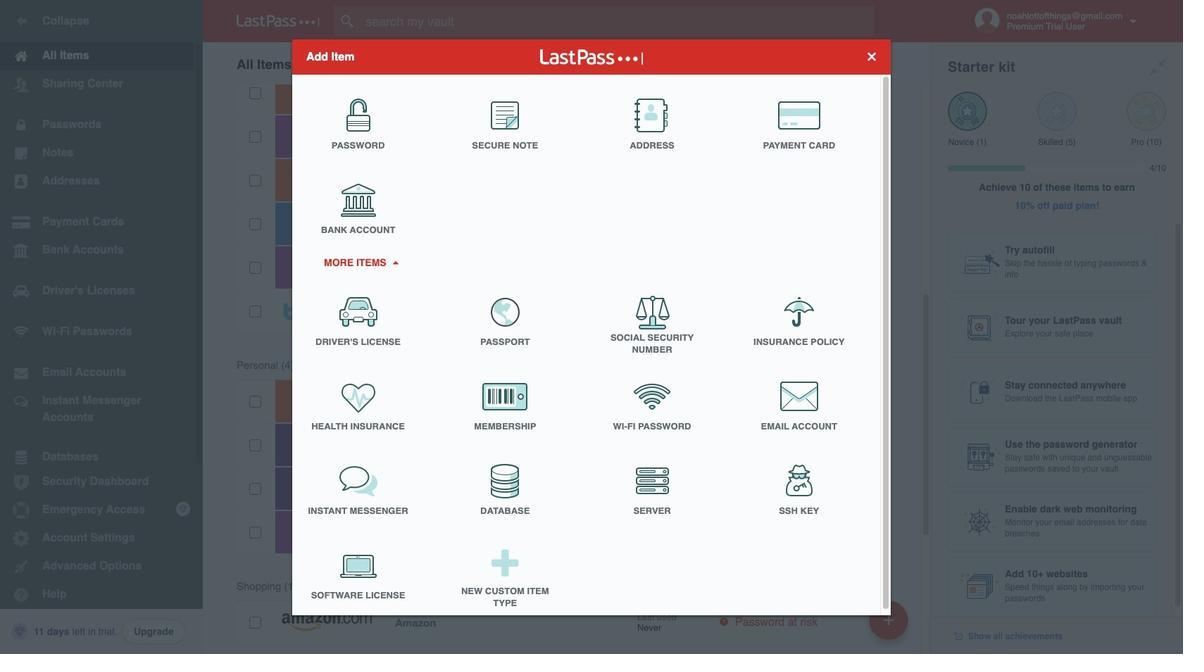 Task type: vqa. For each thing, say whether or not it's contained in the screenshot.
New item element
no



Task type: describe. For each thing, give the bounding box(es) containing it.
search my vault text field
[[334, 6, 897, 37]]

new item navigation
[[865, 597, 917, 655]]

vault options navigation
[[203, 42, 932, 85]]

lastpass image
[[237, 15, 320, 27]]



Task type: locate. For each thing, give the bounding box(es) containing it.
dialog
[[292, 39, 891, 620]]

caret right image
[[390, 261, 400, 264]]

main navigation navigation
[[0, 0, 203, 655]]

new item image
[[884, 615, 894, 625]]

Search search field
[[334, 6, 897, 37]]



